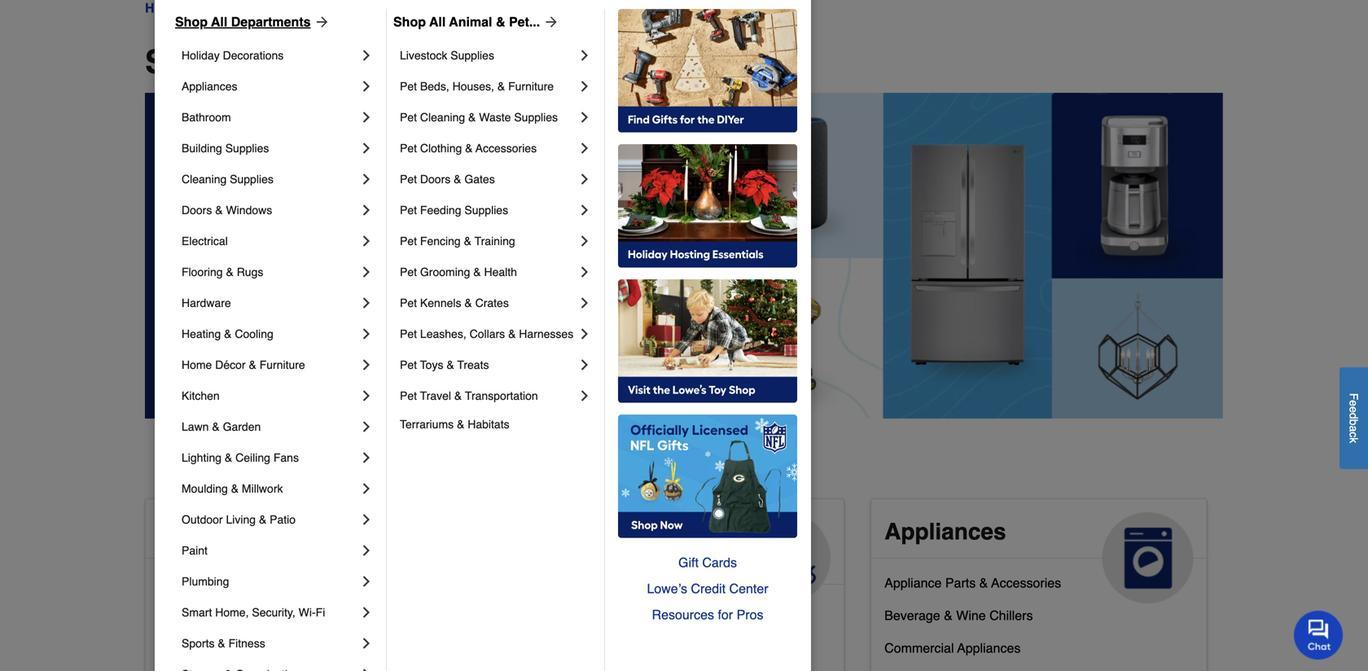Task type: vqa. For each thing, say whether or not it's contained in the screenshot.
1st "Trends" from left
no



Task type: describe. For each thing, give the bounding box(es) containing it.
1 vertical spatial livestock supplies link
[[522, 598, 630, 630]]

pet toys & treats
[[400, 358, 489, 371]]

f
[[1348, 393, 1361, 400]]

& left waste
[[468, 111, 476, 124]]

chevron right image for electrical
[[358, 233, 375, 249]]

chevron right image for pet grooming & health
[[577, 264, 593, 280]]

departments for shop all departments
[[231, 14, 311, 29]]

grooming
[[420, 266, 470, 279]]

0 vertical spatial animal
[[449, 14, 492, 29]]

departments for shop all departments
[[285, 43, 484, 81]]

chevron right image for pet clothing & accessories
[[577, 140, 593, 156]]

animal & pet care image
[[740, 512, 831, 604]]

accessible home link
[[146, 499, 481, 604]]

chevron right image for appliances
[[358, 78, 375, 94]]

lighting
[[182, 451, 222, 464]]

pet feeding supplies
[[400, 204, 508, 217]]

treats
[[457, 358, 489, 371]]

electrical link
[[182, 226, 358, 257]]

heating
[[182, 327, 221, 340]]

pet travel & transportation
[[400, 389, 538, 402]]

for
[[718, 607, 733, 622]]

1 horizontal spatial all
[[235, 43, 276, 81]]

plumbing link
[[182, 566, 358, 597]]

supplies up the cleaning supplies
[[225, 142, 269, 155]]

collars
[[470, 327, 505, 340]]

chevron right image for moulding & millwork
[[358, 481, 375, 497]]

moulding & millwork
[[182, 482, 283, 495]]

garden
[[223, 420, 261, 433]]

beverage & wine chillers link
[[885, 604, 1033, 637]]

all for animal
[[429, 14, 446, 29]]

resources
[[652, 607, 714, 622]]

chevron right image for lawn & garden
[[358, 419, 375, 435]]

pet kennels & crates
[[400, 296, 509, 310]]

sports & fitness link
[[182, 628, 358, 659]]

chillers
[[990, 608, 1033, 623]]

officially licensed n f l gifts. shop now. image
[[618, 415, 797, 538]]

accessories for appliance parts & accessories
[[992, 575, 1061, 590]]

kennels
[[420, 296, 461, 310]]

cards
[[702, 555, 737, 570]]

1 vertical spatial doors
[[182, 204, 212, 217]]

& left crates
[[465, 296, 472, 310]]

& left millwork
[[231, 482, 239, 495]]

security,
[[252, 606, 296, 619]]

& up waste
[[498, 80, 505, 93]]

k
[[1348, 437, 1361, 443]]

1 vertical spatial appliances
[[885, 519, 1006, 545]]

chevron right image for pet travel & transportation
[[577, 388, 593, 404]]

accessible for accessible entry & home
[[159, 641, 221, 656]]

appliance parts & accessories
[[885, 575, 1061, 590]]

bathroom inside bathroom 'link'
[[182, 111, 231, 124]]

smart home, security, wi-fi link
[[182, 597, 358, 628]]

kitchen link
[[182, 380, 358, 411]]

gates
[[465, 173, 495, 186]]

center
[[729, 581, 769, 596]]

supplies down pet doors & gates link
[[465, 204, 508, 217]]

flooring & rugs link
[[182, 257, 358, 288]]

& right collars
[[508, 327, 516, 340]]

flooring & rugs
[[182, 266, 263, 279]]

feeding
[[420, 204, 461, 217]]

chevron right image for building supplies
[[358, 140, 375, 156]]

1 e from the top
[[1348, 400, 1361, 406]]

chevron right image for bathroom
[[358, 109, 375, 125]]

plumbing
[[182, 575, 229, 588]]

chevron right image for lighting & ceiling fans
[[358, 450, 375, 466]]

hardware
[[182, 296, 231, 310]]

0 vertical spatial pet beds, houses, & furniture link
[[400, 71, 577, 102]]

0 vertical spatial doors
[[420, 173, 451, 186]]

fans
[[274, 451, 299, 464]]

cleaning supplies
[[182, 173, 274, 186]]

0 horizontal spatial appliances link
[[182, 71, 358, 102]]

& down accessible bedroom link
[[218, 637, 225, 650]]

pet for pet doors & gates link
[[400, 173, 417, 186]]

appliance parts & accessories link
[[885, 572, 1061, 604]]

1 vertical spatial pet beds, houses, & furniture link
[[522, 630, 698, 663]]

pet doors & gates link
[[400, 164, 577, 195]]

0 vertical spatial livestock supplies
[[400, 49, 494, 62]]

accessible bathroom link
[[159, 572, 281, 604]]

chevron right image for smart home, security, wi-fi
[[358, 604, 375, 621]]

chevron right image for pet kennels & crates
[[577, 295, 593, 311]]

chevron right image for sports & fitness
[[358, 635, 375, 652]]

décor
[[215, 358, 246, 371]]

c
[[1348, 432, 1361, 437]]

pet for pet toys & treats link
[[400, 358, 417, 371]]

chevron right image for pet toys & treats
[[577, 357, 593, 373]]

windows
[[226, 204, 272, 217]]

pet cleaning & waste supplies link
[[400, 102, 577, 133]]

pet clothing & accessories link
[[400, 133, 577, 164]]

arrow right image
[[311, 14, 330, 30]]

pet for pet cleaning & waste supplies link
[[400, 111, 417, 124]]

decorations
[[223, 49, 284, 62]]

building supplies link
[[182, 133, 358, 164]]

home décor & furniture
[[182, 358, 305, 371]]

& left habitats
[[457, 418, 465, 431]]

pet cleaning & waste supplies
[[400, 111, 558, 124]]

chat invite button image
[[1294, 610, 1344, 660]]

pet doors & gates
[[400, 173, 495, 186]]

care
[[522, 545, 572, 571]]

chevron right image for livestock supplies
[[577, 47, 593, 64]]

& right toys
[[447, 358, 454, 371]]

chevron right image for heating & cooling
[[358, 326, 375, 342]]

appliances image
[[1103, 512, 1194, 604]]

& right parts
[[980, 575, 988, 590]]

beds, for top pet beds, houses, & furniture link
[[420, 80, 449, 93]]

chevron right image for kitchen
[[358, 388, 375, 404]]

accessible bathroom
[[159, 575, 281, 590]]

waste
[[479, 111, 511, 124]]

& inside 'link'
[[224, 327, 232, 340]]

lowe's
[[647, 581, 687, 596]]

chevron right image for hardware
[[358, 295, 375, 311]]

paint
[[182, 544, 208, 557]]

shop all animal & pet...
[[393, 14, 540, 29]]

transportation
[[465, 389, 538, 402]]

building
[[182, 142, 222, 155]]

commercial appliances
[[885, 641, 1021, 656]]

rugs
[[237, 266, 263, 279]]

cooling
[[235, 327, 274, 340]]

& left windows on the left top of the page
[[215, 204, 223, 217]]

bathroom inside accessible bathroom link
[[225, 575, 281, 590]]

& left pet...
[[496, 14, 505, 29]]

& right travel
[[454, 389, 462, 402]]

smart
[[182, 606, 212, 619]]

pet travel & transportation link
[[400, 380, 577, 411]]

terrariums & habitats
[[400, 418, 510, 431]]

resources for pros
[[652, 607, 764, 622]]

patio
[[270, 513, 296, 526]]

bathroom link
[[182, 102, 358, 133]]

clothing
[[420, 142, 462, 155]]

holiday decorations
[[182, 49, 284, 62]]

shop for shop all animal & pet...
[[393, 14, 426, 29]]

moulding
[[182, 482, 228, 495]]

accessible entry & home
[[159, 641, 306, 656]]

furniture inside "link"
[[260, 358, 305, 371]]

accessories for pet clothing & accessories
[[476, 142, 537, 155]]

enjoy savings year-round. no matter what you're shopping for, find what you need at a great price. image
[[145, 93, 1223, 419]]



Task type: locate. For each thing, give the bounding box(es) containing it.
moulding & millwork link
[[182, 473, 358, 504]]

chevron right image for pet fencing & training
[[577, 233, 593, 249]]

holiday
[[182, 49, 220, 62]]

accessible home
[[159, 519, 348, 545]]

1 horizontal spatial beds,
[[545, 634, 578, 649]]

appliances link up the chillers
[[872, 499, 1207, 604]]

1 vertical spatial appliances link
[[872, 499, 1207, 604]]

0 horizontal spatial doors
[[182, 204, 212, 217]]

& left training
[[464, 235, 472, 248]]

1 accessible from the top
[[159, 519, 278, 545]]

animal inside animal & pet care
[[522, 519, 598, 545]]

0 vertical spatial beds,
[[420, 80, 449, 93]]

1 vertical spatial furniture
[[260, 358, 305, 371]]

1 vertical spatial pet beds, houses, & furniture
[[522, 634, 698, 649]]

habitats
[[468, 418, 510, 431]]

1 horizontal spatial doors
[[420, 173, 451, 186]]

departments up holiday decorations link
[[231, 14, 311, 29]]

2 horizontal spatial furniture
[[646, 634, 698, 649]]

0 vertical spatial departments
[[231, 14, 311, 29]]

2 vertical spatial appliances
[[958, 641, 1021, 656]]

bedroom
[[225, 608, 278, 623]]

0 vertical spatial cleaning
[[420, 111, 465, 124]]

livestock supplies link down care
[[522, 598, 630, 630]]

toys
[[420, 358, 443, 371]]

& right care
[[604, 519, 621, 545]]

0 horizontal spatial animal
[[449, 14, 492, 29]]

wine
[[956, 608, 986, 623]]

chevron right image for pet beds, houses, & furniture
[[577, 78, 593, 94]]

0 vertical spatial livestock
[[400, 49, 447, 62]]

2 horizontal spatial all
[[429, 14, 446, 29]]

animal
[[449, 14, 492, 29], [522, 519, 598, 545]]

training
[[475, 235, 515, 248]]

chevron right image for plumbing
[[358, 573, 375, 590]]

0 vertical spatial pet beds, houses, & furniture
[[400, 80, 554, 93]]

livestock for livestock supplies link to the bottom
[[522, 601, 576, 617]]

holiday decorations link
[[182, 40, 358, 71]]

accessible bedroom
[[159, 608, 278, 623]]

& right entry
[[259, 641, 267, 656]]

furniture for the bottom pet beds, houses, & furniture link
[[646, 634, 698, 649]]

& right clothing
[[465, 142, 473, 155]]

1 vertical spatial houses,
[[582, 634, 630, 649]]

doors
[[420, 173, 451, 186], [182, 204, 212, 217]]

0 horizontal spatial all
[[211, 14, 227, 29]]

departments
[[231, 14, 311, 29], [285, 43, 484, 81]]

0 horizontal spatial cleaning
[[182, 173, 227, 186]]

& inside animal & pet care
[[604, 519, 621, 545]]

animal & pet care link
[[509, 499, 844, 604]]

0 horizontal spatial shop
[[175, 14, 208, 29]]

e
[[1348, 400, 1361, 406], [1348, 406, 1361, 413]]

livestock supplies link down shop all animal & pet... link
[[400, 40, 577, 71]]

livestock supplies link
[[400, 40, 577, 71], [522, 598, 630, 630]]

home,
[[215, 606, 249, 619]]

1 horizontal spatial livestock supplies
[[522, 601, 630, 617]]

credit
[[691, 581, 726, 596]]

bathroom up smart home, security, wi-fi
[[225, 575, 281, 590]]

pet for pet leashes, collars & harnesses link
[[400, 327, 417, 340]]

livestock down care
[[522, 601, 576, 617]]

pet beds, houses, & furniture
[[400, 80, 554, 93], [522, 634, 698, 649]]

building supplies
[[182, 142, 269, 155]]

livestock supplies down 'shop all animal & pet...'
[[400, 49, 494, 62]]

supplies up windows on the left top of the page
[[230, 173, 274, 186]]

supplies right waste
[[514, 111, 558, 124]]

supplies down animal & pet care
[[580, 601, 630, 617]]

fitness
[[229, 637, 265, 650]]

pros
[[737, 607, 764, 622]]

chevron right image
[[358, 47, 375, 64], [358, 109, 375, 125], [358, 140, 375, 156], [577, 140, 593, 156], [358, 171, 375, 187], [577, 233, 593, 249], [358, 264, 375, 280], [577, 264, 593, 280], [358, 295, 375, 311], [358, 326, 375, 342], [577, 326, 593, 342], [358, 388, 375, 404], [577, 388, 593, 404], [358, 419, 375, 435], [358, 542, 375, 559], [358, 573, 375, 590], [358, 635, 375, 652]]

chevron right image for pet doors & gates
[[577, 171, 593, 187]]

1 vertical spatial beds,
[[545, 634, 578, 649]]

chevron right image for outdoor living & patio
[[358, 512, 375, 528]]

accessible inside "link"
[[159, 641, 221, 656]]

sports
[[182, 637, 215, 650]]

parts
[[946, 575, 976, 590]]

0 horizontal spatial livestock supplies
[[400, 49, 494, 62]]

chevron right image for cleaning supplies
[[358, 171, 375, 187]]

gift cards link
[[618, 550, 797, 576]]

2 accessible from the top
[[159, 575, 221, 590]]

accessories down waste
[[476, 142, 537, 155]]

shop for shop all departments
[[175, 14, 208, 29]]

cleaning
[[420, 111, 465, 124], [182, 173, 227, 186]]

1 horizontal spatial houses,
[[582, 634, 630, 649]]

chevron right image for flooring & rugs
[[358, 264, 375, 280]]

f e e d b a c k
[[1348, 393, 1361, 443]]

furniture
[[508, 80, 554, 93], [260, 358, 305, 371], [646, 634, 698, 649]]

chevron right image for paint
[[358, 542, 375, 559]]

0 vertical spatial accessories
[[476, 142, 537, 155]]

pet leashes, collars & harnesses link
[[400, 318, 577, 349]]

& left cooling
[[224, 327, 232, 340]]

animal & pet care
[[522, 519, 662, 571]]

pet for the pet travel & transportation link
[[400, 389, 417, 402]]

& left patio at the bottom left of the page
[[259, 513, 267, 526]]

crates
[[475, 296, 509, 310]]

electrical
[[182, 235, 228, 248]]

travel
[[420, 389, 451, 402]]

livestock supplies down care
[[522, 601, 630, 617]]

lowe's credit center link
[[618, 576, 797, 602]]

appliances up parts
[[885, 519, 1006, 545]]

pet fencing & training link
[[400, 226, 577, 257]]

chevron right image for pet leashes, collars & harnesses
[[577, 326, 593, 342]]

accessories
[[476, 142, 537, 155], [992, 575, 1061, 590]]

chevron right image for pet cleaning & waste supplies
[[577, 109, 593, 125]]

chevron right image for pet feeding supplies
[[577, 202, 593, 218]]

a
[[1348, 425, 1361, 432]]

accessible home image
[[377, 512, 468, 604]]

e up b
[[1348, 406, 1361, 413]]

pet for pet clothing & accessories link at left top
[[400, 142, 417, 155]]

pet beds, houses, & furniture link
[[400, 71, 577, 102], [522, 630, 698, 663]]

& right 'lawn'
[[212, 420, 220, 433]]

harnesses
[[519, 327, 574, 340]]

all for departments
[[211, 14, 227, 29]]

lawn & garden link
[[182, 411, 358, 442]]

furniture down 'resources'
[[646, 634, 698, 649]]

doors & windows link
[[182, 195, 358, 226]]

heating & cooling link
[[182, 318, 358, 349]]

e up d
[[1348, 400, 1361, 406]]

& left 'rugs'
[[226, 266, 234, 279]]

& left ceiling
[[225, 451, 232, 464]]

pet...
[[509, 14, 540, 29]]

find gifts for the diyer. image
[[618, 9, 797, 133]]

pet beds, houses, & furniture link up waste
[[400, 71, 577, 102]]

pet beds, houses, & furniture down "lowe's"
[[522, 634, 698, 649]]

1 vertical spatial livestock supplies
[[522, 601, 630, 617]]

1 horizontal spatial livestock
[[522, 601, 576, 617]]

livestock down 'shop all animal & pet...'
[[400, 49, 447, 62]]

doors & windows
[[182, 204, 272, 217]]

0 vertical spatial appliances
[[182, 80, 237, 93]]

& down resources for pros link
[[633, 634, 642, 649]]

supplies down shop all animal & pet... link
[[451, 49, 494, 62]]

entry
[[225, 641, 255, 656]]

1 vertical spatial livestock
[[522, 601, 576, 617]]

accessories up the chillers
[[992, 575, 1061, 590]]

doors up the feeding
[[420, 173, 451, 186]]

0 horizontal spatial accessories
[[476, 142, 537, 155]]

cleaning up clothing
[[420, 111, 465, 124]]

shop all departments
[[175, 14, 311, 29]]

0 vertical spatial livestock supplies link
[[400, 40, 577, 71]]

1 vertical spatial accessories
[[992, 575, 1061, 590]]

livestock
[[400, 49, 447, 62], [522, 601, 576, 617]]

shop
[[145, 43, 226, 81]]

3 accessible from the top
[[159, 608, 221, 623]]

furniture for top pet beds, houses, & furniture link
[[508, 80, 554, 93]]

1 vertical spatial animal
[[522, 519, 598, 545]]

pet for pet fencing & training link
[[400, 235, 417, 248]]

sports & fitness
[[182, 637, 265, 650]]

visit the lowe's toy shop. image
[[618, 279, 797, 403]]

1 vertical spatial bathroom
[[225, 575, 281, 590]]

2 shop from the left
[[393, 14, 426, 29]]

& left gates
[[454, 173, 461, 186]]

pet grooming & health link
[[400, 257, 577, 288]]

pet for the pet feeding supplies link
[[400, 204, 417, 217]]

home
[[145, 0, 181, 15], [182, 358, 212, 371], [284, 519, 348, 545], [271, 641, 306, 656]]

appliance
[[885, 575, 942, 590]]

1 vertical spatial cleaning
[[182, 173, 227, 186]]

pet beds, houses, & furniture up pet cleaning & waste supplies
[[400, 80, 554, 93]]

holiday hosting essentials. image
[[618, 144, 797, 268]]

b
[[1348, 419, 1361, 425]]

smart home, security, wi-fi
[[182, 606, 325, 619]]

chevron right image
[[577, 47, 593, 64], [358, 78, 375, 94], [577, 78, 593, 94], [577, 109, 593, 125], [577, 171, 593, 187], [358, 202, 375, 218], [577, 202, 593, 218], [358, 233, 375, 249], [577, 295, 593, 311], [358, 357, 375, 373], [577, 357, 593, 373], [358, 450, 375, 466], [358, 481, 375, 497], [358, 512, 375, 528], [358, 604, 375, 621], [358, 666, 375, 671]]

accessible for accessible home
[[159, 519, 278, 545]]

pet beds, houses, & furniture link down 'resources'
[[522, 630, 698, 663]]

pet for pet grooming & health link
[[400, 266, 417, 279]]

2 e from the top
[[1348, 406, 1361, 413]]

0 horizontal spatial beds,
[[420, 80, 449, 93]]

accessible for accessible bathroom
[[159, 575, 221, 590]]

0 horizontal spatial livestock
[[400, 49, 447, 62]]

pet clothing & accessories
[[400, 142, 537, 155]]

outdoor
[[182, 513, 223, 526]]

beds,
[[420, 80, 449, 93], [545, 634, 578, 649]]

furniture up waste
[[508, 80, 554, 93]]

gift
[[679, 555, 699, 570]]

home décor & furniture link
[[182, 349, 358, 380]]

1 horizontal spatial furniture
[[508, 80, 554, 93]]

lawn
[[182, 420, 209, 433]]

beverage & wine chillers
[[885, 608, 1033, 623]]

shop all departments link
[[175, 12, 330, 32]]

lighting & ceiling fans link
[[182, 442, 358, 473]]

pet grooming & health
[[400, 266, 517, 279]]

pet inside animal & pet care
[[627, 519, 662, 545]]

4 accessible from the top
[[159, 641, 221, 656]]

beds, for the bottom pet beds, houses, & furniture link
[[545, 634, 578, 649]]

0 horizontal spatial houses,
[[453, 80, 494, 93]]

appliances down wine
[[958, 641, 1021, 656]]

doors up electrical
[[182, 204, 212, 217]]

beverage
[[885, 608, 941, 623]]

& right décor on the left of the page
[[249, 358, 256, 371]]

lighting & ceiling fans
[[182, 451, 299, 464]]

bathroom up building
[[182, 111, 231, 124]]

2 vertical spatial furniture
[[646, 634, 698, 649]]

chevron right image for doors & windows
[[358, 202, 375, 218]]

& left health
[[473, 266, 481, 279]]

chevron right image for home décor & furniture
[[358, 357, 375, 373]]

1 horizontal spatial shop
[[393, 14, 426, 29]]

furniture up kitchen link
[[260, 358, 305, 371]]

chevron right image for holiday decorations
[[358, 47, 375, 64]]

resources for pros link
[[618, 602, 797, 628]]

accessible entry & home link
[[159, 637, 306, 669]]

millwork
[[242, 482, 283, 495]]

heating & cooling
[[182, 327, 274, 340]]

fencing
[[420, 235, 461, 248]]

1 horizontal spatial appliances link
[[872, 499, 1207, 604]]

livestock for livestock supplies link to the top
[[400, 49, 447, 62]]

0 vertical spatial houses,
[[453, 80, 494, 93]]

health
[[484, 266, 517, 279]]

terrariums & habitats link
[[400, 411, 593, 437]]

pet for pet kennels & crates link
[[400, 296, 417, 310]]

accessible
[[159, 519, 278, 545], [159, 575, 221, 590], [159, 608, 221, 623], [159, 641, 221, 656]]

0 vertical spatial appliances link
[[182, 71, 358, 102]]

1 horizontal spatial accessories
[[992, 575, 1061, 590]]

shop
[[175, 14, 208, 29], [393, 14, 426, 29]]

0 vertical spatial bathroom
[[182, 111, 231, 124]]

departments down arrow right image
[[285, 43, 484, 81]]

1 horizontal spatial animal
[[522, 519, 598, 545]]

0 vertical spatial furniture
[[508, 80, 554, 93]]

accessible for accessible bedroom
[[159, 608, 221, 623]]

living
[[226, 513, 256, 526]]

cleaning supplies link
[[182, 164, 358, 195]]

arrow right image
[[540, 14, 560, 30]]

cleaning down building
[[182, 173, 227, 186]]

1 vertical spatial departments
[[285, 43, 484, 81]]

1 horizontal spatial cleaning
[[420, 111, 465, 124]]

0 horizontal spatial furniture
[[260, 358, 305, 371]]

appliances down holiday
[[182, 80, 237, 93]]

& left wine
[[944, 608, 953, 623]]

1 shop from the left
[[175, 14, 208, 29]]

appliances link down decorations
[[182, 71, 358, 102]]



